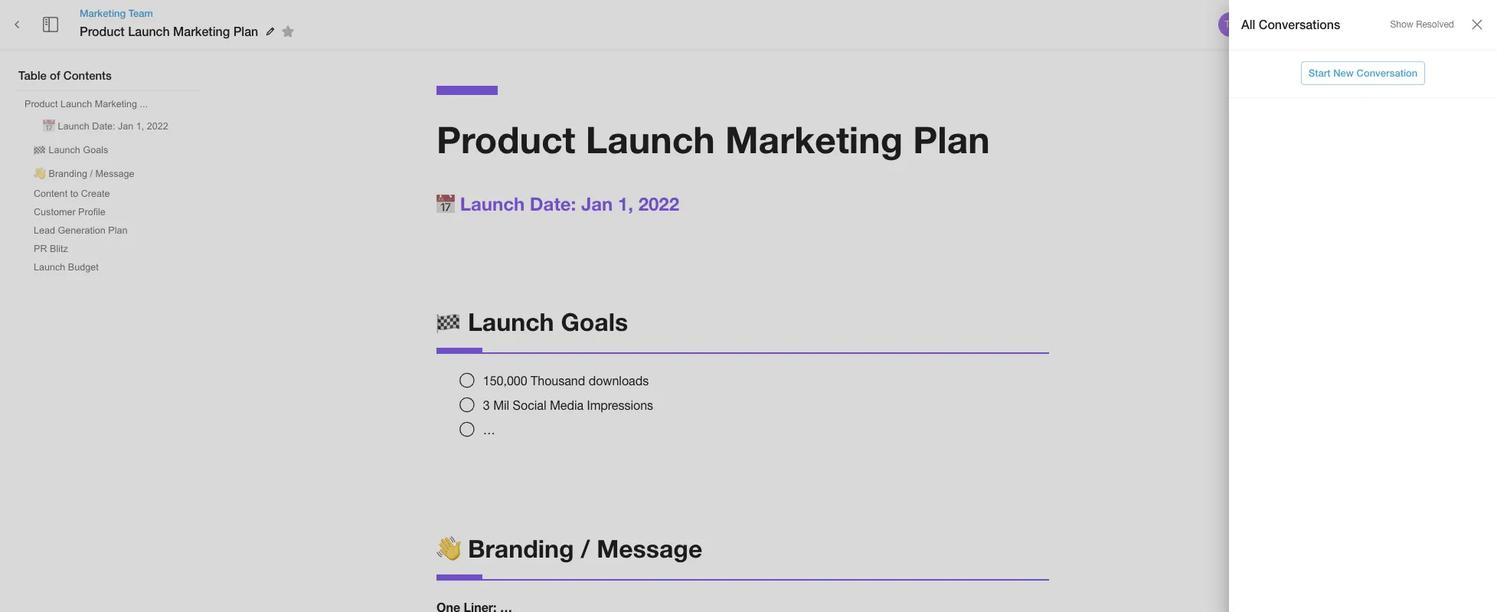 Task type: describe. For each thing, give the bounding box(es) containing it.
show
[[1391, 19, 1414, 30]]

product inside button
[[25, 99, 58, 110]]

…
[[483, 423, 495, 437]]

start
[[1309, 67, 1331, 79]]

2 vertical spatial product
[[437, 117, 576, 161]]

1 horizontal spatial 2022
[[639, 193, 679, 214]]

thousand
[[531, 374, 585, 388]]

budget
[[68, 262, 99, 273]]

more button
[[1419, 13, 1468, 36]]

new
[[1334, 67, 1354, 79]]

1 horizontal spatial 📅
[[437, 193, 455, 214]]

1, inside button
[[136, 121, 144, 132]]

1 vertical spatial 🏁
[[437, 307, 461, 336]]

media
[[550, 398, 584, 412]]

1 vertical spatial branding
[[468, 534, 574, 563]]

👋 branding / message button
[[28, 162, 141, 184]]

tb button
[[1216, 10, 1245, 39]]

resolved
[[1416, 19, 1455, 30]]

all conversations
[[1242, 17, 1341, 31]]

table
[[18, 68, 47, 82]]

1 vertical spatial 📅 launch date: jan 1, 2022
[[437, 193, 679, 214]]

content to create customer profile lead generation plan pr blitz launch budget
[[34, 188, 128, 273]]

start new conversation
[[1309, 67, 1418, 79]]

...
[[140, 99, 148, 110]]

team
[[129, 7, 153, 19]]

1 horizontal spatial date:
[[530, 193, 576, 214]]

branding inside button
[[49, 169, 87, 179]]

plan inside content to create customer profile lead generation plan pr blitz launch budget
[[108, 225, 128, 236]]

1 horizontal spatial product
[[80, 24, 125, 38]]

customer profile button
[[28, 204, 112, 221]]

impressions
[[587, 398, 653, 412]]

2022 inside button
[[147, 121, 168, 132]]

150,000
[[483, 374, 527, 388]]

mil
[[493, 398, 509, 412]]

downloads
[[589, 374, 649, 388]]

lead
[[34, 225, 55, 236]]

1 vertical spatial 🏁 launch goals
[[437, 307, 628, 336]]

150,000 thousand downloads
[[483, 374, 649, 388]]

conversations
[[1259, 17, 1341, 31]]



Task type: vqa. For each thing, say whether or not it's contained in the screenshot.
Edit Collaborators
no



Task type: locate. For each thing, give the bounding box(es) containing it.
0 vertical spatial message
[[95, 169, 134, 179]]

1 vertical spatial 1,
[[618, 193, 633, 214]]

0 vertical spatial 🏁
[[34, 145, 46, 155]]

🏁 launch goals
[[34, 145, 108, 155], [437, 307, 628, 336]]

📅
[[43, 121, 55, 132], [437, 193, 455, 214]]

0 vertical spatial 📅
[[43, 121, 55, 132]]

0 vertical spatial 2022
[[147, 121, 168, 132]]

1 vertical spatial 2022
[[639, 193, 679, 214]]

2 horizontal spatial product
[[437, 117, 576, 161]]

0 horizontal spatial date:
[[92, 121, 115, 132]]

pr
[[34, 244, 47, 254]]

1 horizontal spatial goals
[[561, 307, 628, 336]]

/ inside button
[[90, 169, 93, 179]]

1 horizontal spatial plan
[[233, 24, 258, 38]]

/
[[90, 169, 93, 179], [581, 534, 590, 563]]

👋 branding / message inside button
[[34, 169, 134, 179]]

0 vertical spatial 👋 branding / message
[[34, 169, 134, 179]]

tb
[[1225, 19, 1237, 30]]

🏁 launch goals up 👋 branding / message button
[[34, 145, 108, 155]]

launch budget button
[[28, 259, 105, 276]]

0 horizontal spatial message
[[95, 169, 134, 179]]

goals up 'downloads'
[[561, 307, 628, 336]]

📅 launch date: jan 1, 2022 button
[[37, 114, 174, 136]]

content to create button
[[28, 185, 116, 202]]

📅 launch date: jan 1, 2022
[[43, 121, 168, 132], [437, 193, 679, 214]]

0 horizontal spatial /
[[90, 169, 93, 179]]

product launch marketing ... button
[[18, 96, 154, 113]]

1 horizontal spatial 📅 launch date: jan 1, 2022
[[437, 193, 679, 214]]

2 horizontal spatial plan
[[913, 117, 990, 161]]

0 vertical spatial date:
[[92, 121, 115, 132]]

0 horizontal spatial 🏁
[[34, 145, 46, 155]]

table of contents
[[18, 68, 112, 82]]

0 vertical spatial 1,
[[136, 121, 144, 132]]

more
[[1431, 18, 1455, 30]]

1 vertical spatial 👋
[[437, 534, 461, 563]]

0 vertical spatial 🏁 launch goals
[[34, 145, 108, 155]]

conversation
[[1357, 67, 1418, 79]]

1 vertical spatial /
[[581, 534, 590, 563]]

0 vertical spatial 👋
[[34, 169, 46, 179]]

show resolved
[[1391, 19, 1455, 30]]

1 horizontal spatial 🏁 launch goals
[[437, 307, 628, 336]]

marketing team
[[80, 7, 153, 19]]

1 vertical spatial date:
[[530, 193, 576, 214]]

product launch marketing ...
[[25, 99, 148, 110]]

launch
[[128, 24, 170, 38], [60, 99, 92, 110], [586, 117, 715, 161], [58, 121, 89, 132], [49, 145, 80, 155], [460, 193, 525, 214], [34, 262, 65, 273], [468, 307, 554, 336]]

pr blitz button
[[28, 241, 74, 257]]

social
[[513, 398, 546, 412]]

📅 inside button
[[43, 121, 55, 132]]

1 vertical spatial product launch marketing plan
[[437, 117, 990, 161]]

product launch marketing plan
[[80, 24, 258, 38], [437, 117, 990, 161]]

1 vertical spatial 📅
[[437, 193, 455, 214]]

0 vertical spatial product
[[80, 24, 125, 38]]

2022
[[147, 121, 168, 132], [639, 193, 679, 214]]

blitz
[[50, 244, 68, 254]]

0 horizontal spatial 2022
[[147, 121, 168, 132]]

launch inside content to create customer profile lead generation plan pr blitz launch budget
[[34, 262, 65, 273]]

1,
[[136, 121, 144, 132], [618, 193, 633, 214]]

plan
[[233, 24, 258, 38], [913, 117, 990, 161], [108, 225, 128, 236]]

🏁 inside button
[[34, 145, 46, 155]]

contents
[[63, 68, 112, 82]]

0 vertical spatial 📅 launch date: jan 1, 2022
[[43, 121, 168, 132]]

3 mil social media impressions
[[483, 398, 653, 412]]

0 horizontal spatial plan
[[108, 225, 128, 236]]

1 vertical spatial goals
[[561, 307, 628, 336]]

1 horizontal spatial /
[[581, 534, 590, 563]]

0 horizontal spatial jan
[[118, 121, 133, 132]]

1 horizontal spatial 1,
[[618, 193, 633, 214]]

👋 branding / message
[[34, 169, 134, 179], [437, 534, 703, 563]]

date: inside 📅 launch date: jan 1, 2022 button
[[92, 121, 115, 132]]

0 horizontal spatial branding
[[49, 169, 87, 179]]

goals inside button
[[83, 145, 108, 155]]

1 horizontal spatial branding
[[468, 534, 574, 563]]

0 horizontal spatial 👋
[[34, 169, 46, 179]]

📅 launch date: jan 1, 2022 inside button
[[43, 121, 168, 132]]

marketing inside button
[[95, 99, 137, 110]]

0 horizontal spatial 👋 branding / message
[[34, 169, 134, 179]]

marketing
[[80, 7, 126, 19], [173, 24, 230, 38], [95, 99, 137, 110], [725, 117, 903, 161]]

🏁 launch goals up thousand
[[437, 307, 628, 336]]

create
[[81, 188, 110, 199]]

0 horizontal spatial 1,
[[136, 121, 144, 132]]

1 horizontal spatial jan
[[581, 193, 613, 214]]

3
[[483, 398, 490, 412]]

0 horizontal spatial goals
[[83, 145, 108, 155]]

jan inside button
[[118, 121, 133, 132]]

message inside button
[[95, 169, 134, 179]]

2 vertical spatial plan
[[108, 225, 128, 236]]

👋 inside button
[[34, 169, 46, 179]]

0 vertical spatial goals
[[83, 145, 108, 155]]

🏁 launch goals inside button
[[34, 145, 108, 155]]

message
[[95, 169, 134, 179], [597, 534, 703, 563]]

0 horizontal spatial product launch marketing plan
[[80, 24, 258, 38]]

generation
[[58, 225, 106, 236]]

1 horizontal spatial product launch marketing plan
[[437, 117, 990, 161]]

to
[[70, 188, 78, 199]]

0 horizontal spatial 📅
[[43, 121, 55, 132]]

branding
[[49, 169, 87, 179], [468, 534, 574, 563]]

0 horizontal spatial product
[[25, 99, 58, 110]]

date:
[[92, 121, 115, 132], [530, 193, 576, 214]]

1 horizontal spatial 🏁
[[437, 307, 461, 336]]

lead generation plan button
[[28, 222, 134, 239]]

jan
[[118, 121, 133, 132], [581, 193, 613, 214]]

👋
[[34, 169, 46, 179], [437, 534, 461, 563]]

start new conversation button
[[1301, 61, 1426, 85]]

customer
[[34, 207, 76, 218]]

0 vertical spatial plan
[[233, 24, 258, 38]]

1 vertical spatial jan
[[581, 193, 613, 214]]

0 horizontal spatial 📅 launch date: jan 1, 2022
[[43, 121, 168, 132]]

0 vertical spatial product launch marketing plan
[[80, 24, 258, 38]]

goals up 👋 branding / message button
[[83, 145, 108, 155]]

of
[[50, 68, 60, 82]]

1 vertical spatial plan
[[913, 117, 990, 161]]

0 vertical spatial branding
[[49, 169, 87, 179]]

🏁 launch goals button
[[28, 138, 114, 160]]

🏁
[[34, 145, 46, 155], [437, 307, 461, 336]]

1 vertical spatial 👋 branding / message
[[437, 534, 703, 563]]

content
[[34, 188, 68, 199]]

0 vertical spatial jan
[[118, 121, 133, 132]]

1 horizontal spatial message
[[597, 534, 703, 563]]

0 horizontal spatial 🏁 launch goals
[[34, 145, 108, 155]]

profile
[[78, 207, 106, 218]]

marketing team link
[[80, 6, 300, 20]]

1 horizontal spatial 👋
[[437, 534, 461, 563]]

1 vertical spatial product
[[25, 99, 58, 110]]

1 horizontal spatial 👋 branding / message
[[437, 534, 703, 563]]

0 vertical spatial /
[[90, 169, 93, 179]]

goals
[[83, 145, 108, 155], [561, 307, 628, 336]]

1 vertical spatial message
[[597, 534, 703, 563]]

product
[[80, 24, 125, 38], [25, 99, 58, 110], [437, 117, 576, 161]]

all
[[1242, 17, 1256, 31]]



